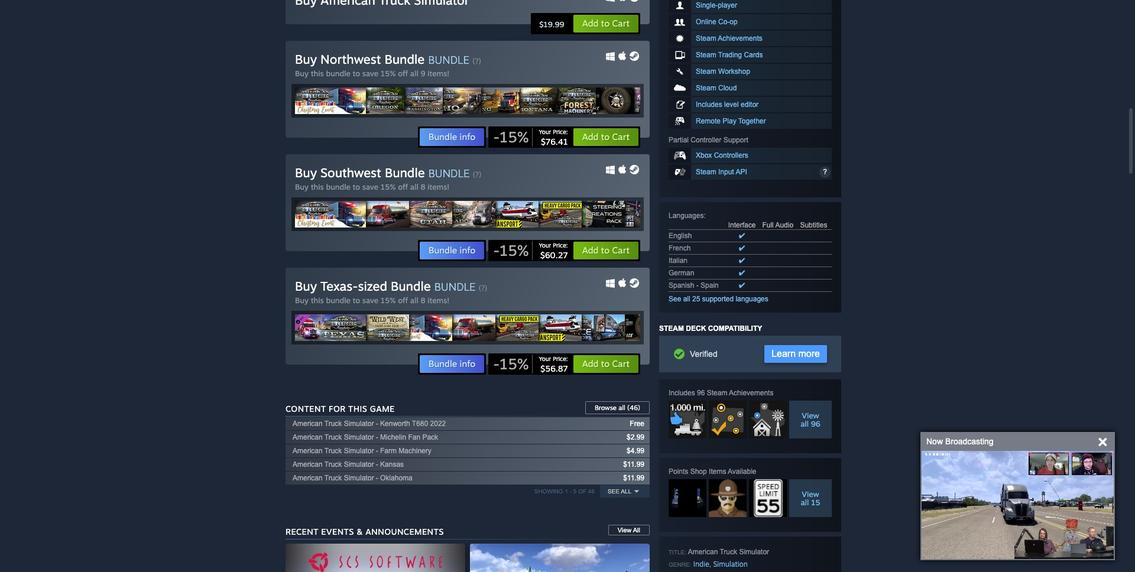 Task type: describe. For each thing, give the bounding box(es) containing it.
simulator for kansas
[[344, 461, 374, 469]]

(?) for buy southwest bundle
[[473, 171, 481, 179]]

4 buy from the top
[[295, 182, 309, 192]]

learn
[[772, 349, 796, 359]]

t680
[[412, 420, 428, 428]]

✔ for english
[[739, 232, 745, 240]]

workshop
[[719, 68, 750, 76]]

american truck simulator - farm machinery
[[293, 447, 432, 456]]

buy this bundle to save 15% off all 9 items!
[[295, 69, 450, 78]]

includes for includes 96 steam achievements
[[669, 389, 695, 398]]

info for buy southwest bundle
[[460, 245, 476, 256]]

see for see all 25 supported languages
[[669, 295, 681, 304]]

$4.99
[[627, 447, 645, 456]]

indie link
[[693, 560, 710, 569]]

together
[[739, 117, 766, 126]]

1
[[565, 489, 568, 495]]

full
[[762, 221, 774, 230]]

buy this bundle to save 15% off all 8 items! for texas-
[[295, 296, 450, 305]]

machinery
[[399, 447, 432, 456]]

oklahoma
[[380, 475, 413, 483]]

american inside title: american truck simulator genre: indie , simulation
[[688, 548, 718, 557]]

$2.99
[[627, 434, 645, 442]]

points
[[669, 468, 689, 476]]

american truck simulator - oklahoma
[[293, 475, 413, 483]]

the centennial state image
[[709, 401, 747, 439]]

kenworth
[[380, 420, 410, 428]]

this for southwest
[[311, 182, 324, 192]]

(?) inside buy texas-sized bundle bundle (?)
[[479, 284, 487, 293]]

kansas
[[380, 461, 404, 469]]

✔ for spanish - spain
[[739, 282, 745, 290]]

learn more
[[772, 349, 820, 359]]

single-player link
[[669, 0, 832, 13]]

supported
[[702, 295, 734, 304]]

bundle for southwest
[[326, 182, 351, 192]]

- down 'american truck simulator - kenworth t680 2022'
[[376, 434, 378, 442]]

all down buy texas-sized bundle bundle (?)
[[410, 296, 419, 305]]

cart for buy northwest bundle
[[612, 132, 630, 143]]

steam input api
[[696, 168, 747, 176]]

info for buy texas-sized bundle
[[460, 359, 476, 370]]

- left spain
[[696, 282, 699, 290]]

view for 96
[[802, 411, 819, 421]]

game
[[370, 404, 395, 414]]

simulation link
[[713, 560, 748, 569]]

bundle info for buy northwest bundle
[[429, 132, 476, 143]]

bundle info link for buy northwest bundle
[[419, 128, 485, 147]]

your for buy southwest bundle
[[539, 242, 551, 249]]

this for texas-
[[311, 296, 324, 305]]

3 buy from the top
[[295, 165, 317, 181]]

level
[[724, 101, 739, 109]]

see all 25 supported languages
[[669, 295, 769, 304]]

now broadcasting link
[[927, 436, 994, 448]]

off for buy northwest bundle
[[398, 69, 408, 78]]

your price: $56.87
[[539, 356, 568, 374]]

american for american truck simulator - kenworth t680 2022
[[293, 420, 323, 428]]

15% down "buy southwest bundle bundle (?)"
[[381, 182, 396, 192]]

browse all (46)
[[595, 404, 640, 412]]

controller
[[691, 136, 722, 145]]

for
[[329, 404, 346, 414]]

simulator for oklahoma
[[344, 475, 374, 483]]

american for american truck simulator - kansas
[[293, 461, 323, 469]]

-15% for buy northwest bundle
[[493, 128, 529, 146]]

southwest
[[321, 165, 381, 181]]

simulator for michelin
[[344, 434, 374, 442]]

all for see all
[[621, 489, 632, 495]]

now
[[927, 437, 943, 446]]

american for american truck simulator - michelin fan pack
[[293, 434, 323, 442]]

fan
[[408, 434, 421, 442]]

steam trading cards
[[696, 51, 763, 59]]

content
[[286, 404, 326, 414]]

6 buy from the top
[[295, 296, 309, 305]]

truck for american truck simulator - farm machinery
[[325, 447, 342, 456]]

add to cart link for buy southwest bundle
[[573, 242, 639, 260]]

points shop items available
[[669, 468, 757, 476]]

interface
[[728, 221, 756, 230]]

steam achievements
[[696, 35, 763, 43]]

english
[[669, 232, 692, 240]]

add for buy northwest bundle
[[582, 132, 599, 143]]

cart for buy southwest bundle
[[612, 245, 630, 256]]

view all link
[[608, 525, 650, 536]]

farm
[[380, 447, 397, 456]]

trading
[[718, 51, 742, 59]]

spanish
[[669, 282, 694, 290]]

1 add to cart from the top
[[582, 18, 630, 29]]

of
[[578, 489, 587, 495]]

steam cloud link
[[669, 81, 832, 96]]

partial
[[669, 136, 689, 145]]

subtitles
[[800, 221, 828, 230]]

all for view all
[[633, 527, 640, 534]]

5 buy from the top
[[295, 279, 317, 294]]

buy this bundle to save 15% off all 8 items! for southwest
[[295, 182, 450, 192]]

remote play together
[[696, 117, 766, 126]]

free
[[630, 420, 645, 428]]

- right the 1
[[570, 489, 572, 495]]

farm away image
[[749, 401, 787, 439]]

0 horizontal spatial 96
[[697, 389, 705, 398]]

events
[[321, 527, 354, 537]]

heavy, but not bull in a china shop! image
[[669, 401, 707, 439]]

announcements
[[366, 527, 444, 537]]

- left kansas
[[376, 461, 378, 469]]

$60.27
[[541, 250, 568, 260]]

1 add from the top
[[582, 18, 599, 29]]

view all 15
[[801, 490, 821, 508]]

compatibility
[[708, 325, 762, 333]]

✔ for french
[[739, 244, 745, 253]]

languages
[[736, 295, 769, 304]]

truck for american truck simulator - michelin fan pack
[[325, 434, 342, 442]]

1 buy from the top
[[295, 52, 317, 67]]

add to cart for buy northwest bundle
[[582, 132, 630, 143]]

off for buy southwest bundle
[[398, 182, 408, 192]]

1 vertical spatial achievements
[[729, 389, 774, 398]]

showing 1 - 5 of 46
[[534, 489, 595, 495]]

texas-
[[321, 279, 358, 294]]

to right $76.41
[[601, 132, 610, 143]]

add to cart link for buy northwest bundle
[[573, 128, 639, 147]]

all down "buy southwest bundle bundle (?)"
[[410, 182, 419, 192]]

2022
[[430, 420, 446, 428]]

online
[[696, 18, 717, 26]]

add to cart for buy texas-sized bundle
[[582, 359, 630, 370]]

steam workshop link
[[669, 64, 832, 79]]

american truck simulator - michelin fan pack
[[293, 434, 438, 442]]

your price: $60.27
[[539, 242, 568, 260]]

all left 25
[[683, 295, 691, 304]]

truck inside title: american truck simulator genre: indie , simulation
[[720, 548, 737, 557]]

american truck simulator - kenworth t680 2022
[[293, 420, 446, 428]]

15% left your price: $60.27
[[500, 242, 529, 260]]

sized
[[358, 279, 387, 294]]

steam for steam deck compatibility
[[659, 325, 684, 333]]

xbox
[[696, 152, 712, 160]]

remote play together link
[[669, 114, 832, 129]]

buy northwest bundle bundle (?)
[[295, 52, 481, 67]]

-15% for buy southwest bundle
[[493, 242, 529, 260]]

indie
[[693, 560, 710, 569]]

-15% for buy texas-sized bundle
[[493, 355, 529, 373]]

steam for steam input api
[[696, 168, 717, 176]]

view inside view all link
[[618, 527, 632, 534]]

items! for buy texas-sized bundle
[[428, 296, 450, 305]]

includes 96 steam achievements
[[669, 389, 774, 398]]

save for southwest
[[362, 182, 379, 192]]

view all 96
[[801, 411, 821, 429]]

deck
[[686, 325, 706, 333]]

german
[[669, 269, 694, 278]]

player
[[718, 1, 737, 10]]

46
[[588, 489, 595, 495]]

spanish - spain
[[669, 282, 719, 290]]

w900 image
[[669, 480, 707, 511]]

15% down buy texas-sized bundle bundle (?)
[[381, 296, 396, 305]]

online co-op link
[[669, 14, 832, 30]]

bundle inside buy texas-sized bundle bundle (?)
[[434, 281, 476, 294]]

bundle for buy northwest bundle
[[428, 53, 469, 66]]

showing
[[534, 489, 563, 495]]



Task type: locate. For each thing, give the bounding box(es) containing it.
save down buy northwest bundle bundle (?) at the left top of the page
[[362, 69, 379, 78]]

this down northwest
[[311, 69, 324, 78]]

more
[[799, 349, 820, 359]]

to right $19.99
[[601, 18, 610, 29]]

1 vertical spatial off
[[398, 182, 408, 192]]

:doublenickels: image
[[749, 480, 787, 518]]

4 add to cart link from the top
[[573, 355, 639, 374]]

this for northwest
[[311, 69, 324, 78]]

1 save from the top
[[362, 69, 379, 78]]

1 vertical spatial buy this bundle to save 15% off all 8 items!
[[295, 296, 450, 305]]

steam deck compatibility
[[659, 325, 762, 333]]

includes for includes level editor
[[696, 101, 722, 109]]

add to cart link right $19.99
[[573, 14, 639, 33]]

0 vertical spatial bundle
[[326, 69, 351, 78]]

steam left cloud
[[696, 84, 717, 92]]

xbox controllers link
[[669, 148, 832, 163]]

view all
[[618, 527, 640, 534]]

1 vertical spatial items!
[[428, 182, 450, 192]]

2 your from the top
[[539, 242, 551, 249]]

remote
[[696, 117, 721, 126]]

steam down online
[[696, 35, 717, 43]]

3 add to cart from the top
[[582, 245, 630, 256]]

0 vertical spatial info
[[460, 132, 476, 143]]

1 ✔ from the top
[[739, 232, 745, 240]]

9
[[421, 69, 425, 78]]

simulator inside title: american truck simulator genre: indie , simulation
[[739, 548, 769, 557]]

bundle info link for buy southwest bundle
[[419, 242, 485, 260]]

1 bundle info link from the top
[[419, 128, 485, 147]]

spain
[[701, 282, 719, 290]]

truck
[[325, 420, 342, 428], [325, 434, 342, 442], [325, 447, 342, 456], [325, 461, 342, 469], [325, 475, 342, 483], [720, 548, 737, 557]]

steam for steam cloud
[[696, 84, 717, 92]]

info for buy northwest bundle
[[460, 132, 476, 143]]

1 horizontal spatial see
[[669, 295, 681, 304]]

editor
[[741, 101, 759, 109]]

-15% left your price: $76.41
[[493, 128, 529, 146]]

includes level editor
[[696, 101, 759, 109]]

add to cart link up browse at right
[[573, 355, 639, 374]]

view down see all
[[618, 527, 632, 534]]

info
[[460, 132, 476, 143], [460, 245, 476, 256], [460, 359, 476, 370]]

2 bundle info link from the top
[[419, 242, 485, 260]]

1 your from the top
[[539, 129, 551, 136]]

2 vertical spatial bundle info
[[429, 359, 476, 370]]

bundle
[[326, 69, 351, 78], [326, 182, 351, 192], [326, 296, 351, 305]]

steam left deck
[[659, 325, 684, 333]]

2 buy from the top
[[295, 69, 309, 78]]

4 add to cart from the top
[[582, 359, 630, 370]]

all inside view all 15
[[801, 498, 809, 508]]

0 vertical spatial buy this bundle to save 15% off all 8 items!
[[295, 182, 450, 192]]

buy
[[295, 52, 317, 67], [295, 69, 309, 78], [295, 165, 317, 181], [295, 182, 309, 192], [295, 279, 317, 294], [295, 296, 309, 305]]

simulator for farm
[[344, 447, 374, 456]]

0 vertical spatial all
[[621, 489, 632, 495]]

single-
[[696, 1, 718, 10]]

$11.99 down $4.99
[[623, 461, 645, 469]]

buy this bundle to save 15% off all 8 items! down sized
[[295, 296, 450, 305]]

northwest
[[321, 52, 381, 67]]

buy this bundle to save 15% off all 8 items!
[[295, 182, 450, 192], [295, 296, 450, 305]]

off down buy texas-sized bundle bundle (?)
[[398, 296, 408, 305]]

to down southwest
[[353, 182, 360, 192]]

items! down buy texas-sized bundle bundle (?)
[[428, 296, 450, 305]]

save for northwest
[[362, 69, 379, 78]]

0 vertical spatial bundle info
[[429, 132, 476, 143]]

1 vertical spatial includes
[[669, 389, 695, 398]]

2 save from the top
[[362, 182, 379, 192]]

steam down "xbox"
[[696, 168, 717, 176]]

2 vertical spatial bundle info link
[[419, 355, 485, 374]]

$11.99
[[623, 461, 645, 469], [623, 475, 645, 483]]

off left 9 in the left of the page
[[398, 69, 408, 78]]

3 add from the top
[[582, 245, 599, 256]]

this down southwest
[[311, 182, 324, 192]]

1 vertical spatial bundle info
[[429, 245, 476, 256]]

$11.99 for american truck simulator - kansas
[[623, 461, 645, 469]]

items! down "buy southwest bundle bundle (?)"
[[428, 182, 450, 192]]

off for buy texas-sized bundle
[[398, 296, 408, 305]]

add to cart right $60.27
[[582, 245, 630, 256]]

view inside view all 96
[[802, 411, 819, 421]]

price: for buy texas-sized bundle
[[553, 356, 568, 363]]

1 vertical spatial $11.99
[[623, 475, 645, 483]]

your up $56.87
[[539, 356, 551, 363]]

to up browse at right
[[601, 359, 610, 370]]

8 down "buy southwest bundle bundle (?)"
[[421, 182, 426, 192]]

3 bundle info link from the top
[[419, 355, 485, 374]]

steam up steam cloud
[[696, 68, 717, 76]]

2 vertical spatial info
[[460, 359, 476, 370]]

1 vertical spatial -15%
[[493, 242, 529, 260]]

bundle inside buy northwest bundle bundle (?)
[[428, 53, 469, 66]]

8 for bundle
[[421, 296, 426, 305]]

:
[[704, 212, 706, 220]]

to down northwest
[[353, 69, 360, 78]]

2 vertical spatial (?)
[[479, 284, 487, 293]]

0 vertical spatial 96
[[697, 389, 705, 398]]

steam trading cards link
[[669, 48, 832, 63]]

0 vertical spatial price:
[[553, 129, 568, 136]]

2 items! from the top
[[428, 182, 450, 192]]

steam cloud
[[696, 84, 737, 92]]

simulator up simulation link
[[739, 548, 769, 557]]

simulator up american truck simulator - michelin fan pack
[[344, 420, 374, 428]]

price: up $76.41
[[553, 129, 568, 136]]

bundle for buy southwest bundle
[[429, 167, 470, 180]]

2 bundle from the top
[[326, 182, 351, 192]]

- left oklahoma
[[376, 475, 378, 483]]

api
[[736, 168, 747, 176]]

to right $60.27
[[601, 245, 610, 256]]

96 up heavy, but not bull in a china shop! image
[[697, 389, 705, 398]]

your for buy texas-sized bundle
[[539, 356, 551, 363]]

2 vertical spatial this
[[311, 296, 324, 305]]

1 vertical spatial 8
[[421, 296, 426, 305]]

steam for steam workshop
[[696, 68, 717, 76]]

bundle for northwest
[[326, 69, 351, 78]]

see all
[[608, 489, 632, 495]]

your up $60.27
[[539, 242, 551, 249]]

2 vertical spatial price:
[[553, 356, 568, 363]]

american truck simulator - kansas
[[293, 461, 404, 469]]

2 this from the top
[[311, 182, 324, 192]]

your inside your price: $56.87
[[539, 356, 551, 363]]

truck for american truck simulator - kenworth t680 2022
[[325, 420, 342, 428]]

price: inside your price: $60.27
[[553, 242, 568, 249]]

2 vertical spatial -15%
[[493, 355, 529, 373]]

0 vertical spatial save
[[362, 69, 379, 78]]

1 vertical spatial save
[[362, 182, 379, 192]]

1 vertical spatial (?)
[[473, 171, 481, 179]]

price: for buy northwest bundle
[[553, 129, 568, 136]]

verified
[[690, 350, 718, 359]]

partial controller support
[[669, 136, 749, 145]]

:smokeybear: image
[[709, 480, 747, 518]]

cloud
[[719, 84, 737, 92]]

french
[[669, 244, 691, 253]]

3 bundle info from the top
[[429, 359, 476, 370]]

items! for buy southwest bundle
[[428, 182, 450, 192]]

- left your price: $76.41
[[493, 128, 500, 146]]

buy southwest bundle bundle (?)
[[295, 165, 481, 181]]

content for this game
[[286, 404, 395, 414]]

achievements up "farm away" image
[[729, 389, 774, 398]]

3 add to cart link from the top
[[573, 242, 639, 260]]

2 -15% from the top
[[493, 242, 529, 260]]

2 vertical spatial view
[[618, 527, 632, 534]]

96 inside view all 96
[[811, 420, 821, 429]]

bundle info for buy southwest bundle
[[429, 245, 476, 256]]

includes up heavy, but not bull in a china shop! image
[[669, 389, 695, 398]]

0 vertical spatial $11.99
[[623, 461, 645, 469]]

add to cart up browse at right
[[582, 359, 630, 370]]

your for buy northwest bundle
[[539, 129, 551, 136]]

5 ✔ from the top
[[739, 282, 745, 290]]

add to cart for buy southwest bundle
[[582, 245, 630, 256]]

-15% left your price: $56.87
[[493, 355, 529, 373]]

2 add from the top
[[582, 132, 599, 143]]

all left (46)
[[619, 404, 626, 412]]

4 cart from the top
[[612, 359, 630, 370]]

0 vertical spatial view
[[802, 411, 819, 421]]

add to cart link
[[573, 14, 639, 33], [573, 128, 639, 147], [573, 242, 639, 260], [573, 355, 639, 374]]

✔ for italian
[[739, 257, 745, 265]]

8 for bundle
[[421, 182, 426, 192]]

1 vertical spatial see
[[608, 489, 620, 495]]

steam workshop
[[696, 68, 750, 76]]

15% down buy northwest bundle bundle (?) at the left top of the page
[[381, 69, 396, 78]]

all left 9 in the left of the page
[[410, 69, 419, 78]]

all right "farm away" image
[[801, 420, 809, 429]]

1 cart from the top
[[612, 18, 630, 29]]

simulation
[[713, 560, 748, 569]]

✔ for german
[[739, 269, 745, 278]]

✔
[[739, 232, 745, 240], [739, 244, 745, 253], [739, 257, 745, 265], [739, 269, 745, 278], [739, 282, 745, 290]]

includes level editor link
[[669, 97, 832, 113]]

simulator down american truck simulator - farm machinery
[[344, 461, 374, 469]]

price: up $60.27
[[553, 242, 568, 249]]

truck for american truck simulator - oklahoma
[[325, 475, 342, 483]]

?
[[823, 168, 827, 176]]

add right $56.87
[[582, 359, 599, 370]]

2 vertical spatial bundle
[[434, 281, 476, 294]]

cards
[[744, 51, 763, 59]]

broadcasting
[[946, 437, 994, 446]]

1 bundle info from the top
[[429, 132, 476, 143]]

1 bundle from the top
[[326, 69, 351, 78]]

bundle down texas-
[[326, 296, 351, 305]]

off down "buy southwest bundle bundle (?)"
[[398, 182, 408, 192]]

bundle
[[385, 52, 425, 67], [429, 132, 457, 143], [385, 165, 425, 181], [429, 245, 457, 256], [391, 279, 431, 294], [429, 359, 457, 370]]

- left your price: $60.27
[[493, 242, 500, 260]]

steam achievements link
[[669, 31, 832, 46]]

3 price: from the top
[[553, 356, 568, 363]]

steam for steam trading cards
[[696, 51, 717, 59]]

0 vertical spatial -15%
[[493, 128, 529, 146]]

1 price: from the top
[[553, 129, 568, 136]]

1 vertical spatial bundle
[[429, 167, 470, 180]]

all left 15
[[801, 498, 809, 508]]

1 8 from the top
[[421, 182, 426, 192]]

0 vertical spatial bundle
[[428, 53, 469, 66]]

0 vertical spatial (?)
[[473, 57, 481, 66]]

&
[[357, 527, 363, 537]]

american for american truck simulator - oklahoma
[[293, 475, 323, 483]]

truck for american truck simulator - kansas
[[325, 461, 342, 469]]

see down spanish
[[669, 295, 681, 304]]

to down sized
[[353, 296, 360, 305]]

view inside view all 15
[[802, 490, 819, 499]]

all inside view all 96
[[801, 420, 809, 429]]

buy texas-sized bundle bundle (?)
[[295, 279, 487, 294]]

input
[[719, 168, 734, 176]]

price:
[[553, 129, 568, 136], [553, 242, 568, 249], [553, 356, 568, 363]]

3 info from the top
[[460, 359, 476, 370]]

bundle inside "buy southwest bundle bundle (?)"
[[429, 167, 470, 180]]

items
[[709, 468, 726, 476]]

add to cart link right $76.41
[[573, 128, 639, 147]]

title: american truck simulator genre: indie , simulation
[[669, 548, 769, 569]]

save for texas-
[[362, 296, 379, 305]]

4 add from the top
[[582, 359, 599, 370]]

2 vertical spatial save
[[362, 296, 379, 305]]

price: inside your price: $56.87
[[553, 356, 568, 363]]

2 8 from the top
[[421, 296, 426, 305]]

3 items! from the top
[[428, 296, 450, 305]]

bundle
[[428, 53, 469, 66], [429, 167, 470, 180], [434, 281, 476, 294]]

1 vertical spatial this
[[311, 182, 324, 192]]

your inside your price: $76.41
[[539, 129, 551, 136]]

add to cart link for buy texas-sized bundle
[[573, 355, 639, 374]]

1 items! from the top
[[428, 69, 450, 78]]

0 vertical spatial this
[[311, 69, 324, 78]]

pack
[[422, 434, 438, 442]]

3 bundle from the top
[[326, 296, 351, 305]]

steam for steam achievements
[[696, 35, 717, 43]]

bundle info link for buy texas-sized bundle
[[419, 355, 485, 374]]

1 vertical spatial info
[[460, 245, 476, 256]]

2 vertical spatial off
[[398, 296, 408, 305]]

1 vertical spatial 96
[[811, 420, 821, 429]]

2 off from the top
[[398, 182, 408, 192]]

add to cart right $76.41
[[582, 132, 630, 143]]

0 vertical spatial bundle info link
[[419, 128, 485, 147]]

bundle for texas-
[[326, 296, 351, 305]]

simulator for kenworth
[[344, 420, 374, 428]]

bundle info
[[429, 132, 476, 143], [429, 245, 476, 256], [429, 359, 476, 370]]

your inside your price: $60.27
[[539, 242, 551, 249]]

play
[[723, 117, 737, 126]]

2 $11.99 from the top
[[623, 475, 645, 483]]

15% left your price: $56.87
[[500, 355, 529, 373]]

(?) inside buy northwest bundle bundle (?)
[[473, 57, 481, 66]]

0 horizontal spatial all
[[621, 489, 632, 495]]

cart for buy texas-sized bundle
[[612, 359, 630, 370]]

0 vertical spatial achievements
[[718, 35, 763, 43]]

0 vertical spatial items!
[[428, 69, 450, 78]]

1 horizontal spatial includes
[[696, 101, 722, 109]]

1 vertical spatial view
[[802, 490, 819, 499]]

support
[[724, 136, 749, 145]]

available
[[728, 468, 757, 476]]

includes up "remote"
[[696, 101, 722, 109]]

add right $76.41
[[582, 132, 599, 143]]

add right $19.99
[[582, 18, 599, 29]]

$11.99 up see all
[[623, 475, 645, 483]]

cart
[[612, 18, 630, 29], [612, 132, 630, 143], [612, 245, 630, 256], [612, 359, 630, 370]]

4 ✔ from the top
[[739, 269, 745, 278]]

see for see all
[[608, 489, 620, 495]]

bundle info for buy texas-sized bundle
[[429, 359, 476, 370]]

- left farm
[[376, 447, 378, 456]]

buy this bundle to save 15% off all 8 items! down "buy southwest bundle bundle (?)"
[[295, 182, 450, 192]]

1 vertical spatial all
[[633, 527, 640, 534]]

add for buy texas-sized bundle
[[582, 359, 599, 370]]

1 vertical spatial price:
[[553, 242, 568, 249]]

bundle down southwest
[[326, 182, 351, 192]]

(?) for buy northwest bundle
[[473, 57, 481, 66]]

2 ✔ from the top
[[739, 244, 745, 253]]

(?) inside "buy southwest bundle bundle (?)"
[[473, 171, 481, 179]]

add to cart link right $60.27
[[573, 242, 639, 260]]

-15%
[[493, 128, 529, 146], [493, 242, 529, 260], [493, 355, 529, 373]]

1 add to cart link from the top
[[573, 14, 639, 33]]

0 vertical spatial includes
[[696, 101, 722, 109]]

2 buy this bundle to save 15% off all 8 items! from the top
[[295, 296, 450, 305]]

0 vertical spatial your
[[539, 129, 551, 136]]

see right 46 at the bottom right of page
[[608, 489, 620, 495]]

2 vertical spatial your
[[539, 356, 551, 363]]

view right :doublenickels: image in the right bottom of the page
[[802, 490, 819, 499]]

0 vertical spatial off
[[398, 69, 408, 78]]

1 vertical spatial your
[[539, 242, 551, 249]]

save down sized
[[362, 296, 379, 305]]

simulator up american truck simulator - farm machinery
[[344, 434, 374, 442]]

steam up steam workshop
[[696, 51, 717, 59]]

3 off from the top
[[398, 296, 408, 305]]

1 horizontal spatial all
[[633, 527, 640, 534]]

simulator down american truck simulator - michelin fan pack
[[344, 447, 374, 456]]

0 vertical spatial 8
[[421, 182, 426, 192]]

title:
[[669, 550, 687, 556]]

items! for buy northwest bundle
[[428, 69, 450, 78]]

2 price: from the top
[[553, 242, 568, 249]]

includes
[[696, 101, 722, 109], [669, 389, 695, 398]]

3 cart from the top
[[612, 245, 630, 256]]

0 vertical spatial see
[[669, 295, 681, 304]]

your up $76.41
[[539, 129, 551, 136]]

now broadcasting
[[927, 437, 994, 446]]

3 save from the top
[[362, 296, 379, 305]]

15
[[811, 498, 821, 508]]

this down texas-
[[311, 296, 324, 305]]

$11.99 for american truck simulator - oklahoma
[[623, 475, 645, 483]]

save down "buy southwest bundle bundle (?)"
[[362, 182, 379, 192]]

1 $11.99 from the top
[[623, 461, 645, 469]]

price: inside your price: $76.41
[[553, 129, 568, 136]]

2 vertical spatial items!
[[428, 296, 450, 305]]

1 off from the top
[[398, 69, 408, 78]]

2 info from the top
[[460, 245, 476, 256]]

3 ✔ from the top
[[739, 257, 745, 265]]

3 -15% from the top
[[493, 355, 529, 373]]

items! right 9 in the left of the page
[[428, 69, 450, 78]]

simulator down american truck simulator - kansas
[[344, 475, 374, 483]]

1 this from the top
[[311, 69, 324, 78]]

1 horizontal spatial 96
[[811, 420, 821, 429]]

genre:
[[669, 562, 692, 569]]

1 buy this bundle to save 15% off all 8 items! from the top
[[295, 182, 450, 192]]

2 bundle info from the top
[[429, 245, 476, 256]]

this
[[348, 404, 367, 414]]

0 horizontal spatial includes
[[669, 389, 695, 398]]

american for american truck simulator - farm machinery
[[293, 447, 323, 456]]

-15% left your price: $60.27
[[493, 242, 529, 260]]

- left your price: $56.87
[[493, 355, 500, 373]]

3 your from the top
[[539, 356, 551, 363]]

15% left your price: $76.41
[[500, 128, 529, 146]]

2 vertical spatial bundle
[[326, 296, 351, 305]]

2 add to cart from the top
[[582, 132, 630, 143]]

price: up $56.87
[[553, 356, 568, 363]]

view for 15
[[802, 490, 819, 499]]

1 vertical spatial bundle
[[326, 182, 351, 192]]

view right "farm away" image
[[802, 411, 819, 421]]

2 cart from the top
[[612, 132, 630, 143]]

1 info from the top
[[460, 132, 476, 143]]

1 -15% from the top
[[493, 128, 529, 146]]

3 this from the top
[[311, 296, 324, 305]]

2 add to cart link from the top
[[573, 128, 639, 147]]

add to cart right $19.99
[[582, 18, 630, 29]]

steam up the centennial state image
[[707, 389, 728, 398]]

add right $60.27
[[582, 245, 599, 256]]

- down game
[[376, 420, 378, 428]]

italian
[[669, 257, 688, 265]]

price: for buy southwest bundle
[[553, 242, 568, 249]]

add for buy southwest bundle
[[582, 245, 599, 256]]

achievements down op at right top
[[718, 35, 763, 43]]

michelin
[[380, 434, 406, 442]]

steam
[[696, 35, 717, 43], [696, 51, 717, 59], [696, 68, 717, 76], [696, 84, 717, 92], [696, 168, 717, 176], [659, 325, 684, 333], [707, 389, 728, 398]]

0 horizontal spatial see
[[608, 489, 620, 495]]

1 vertical spatial bundle info link
[[419, 242, 485, 260]]

online co-op
[[696, 18, 738, 26]]

96 right "farm away" image
[[811, 420, 821, 429]]

bundle down northwest
[[326, 69, 351, 78]]

,
[[710, 561, 711, 569]]

8 down buy texas-sized bundle bundle (?)
[[421, 296, 426, 305]]



Task type: vqa. For each thing, say whether or not it's contained in the screenshot.
Buy Texas-sized Bundle Cart
yes



